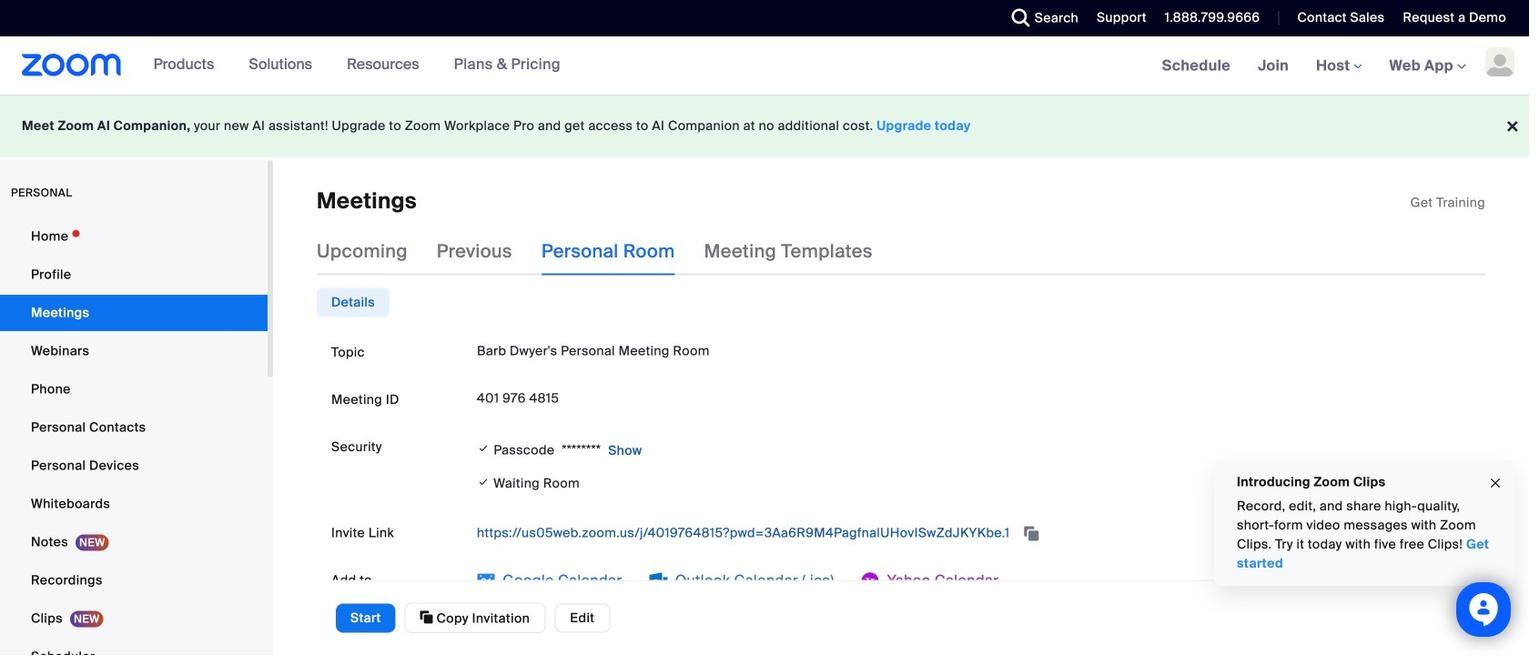 Task type: vqa. For each thing, say whether or not it's contained in the screenshot.
the topmost CHECKED icon
yes



Task type: locate. For each thing, give the bounding box(es) containing it.
tab
[[317, 288, 390, 317]]

add to google calendar image
[[477, 573, 495, 591]]

close image
[[1488, 473, 1503, 494]]

meetings navigation
[[1149, 36, 1529, 96]]

tab list
[[317, 288, 390, 317]]

copy url image
[[1022, 528, 1041, 540]]

checked image
[[477, 473, 490, 492]]

footer
[[0, 95, 1529, 157]]

banner
[[0, 36, 1529, 96]]

application
[[1411, 194, 1486, 212]]

zoom logo image
[[22, 54, 122, 76]]



Task type: describe. For each thing, give the bounding box(es) containing it.
copy image
[[420, 609, 433, 626]]

tabs of meeting tab list
[[317, 228, 902, 275]]

product information navigation
[[140, 36, 574, 95]]

add to yahoo calendar image
[[862, 573, 880, 591]]

profile picture image
[[1486, 47, 1515, 76]]

personal menu menu
[[0, 218, 268, 655]]

add to outlook calendar (.ics) image
[[650, 573, 668, 591]]

checked image
[[477, 440, 490, 458]]



